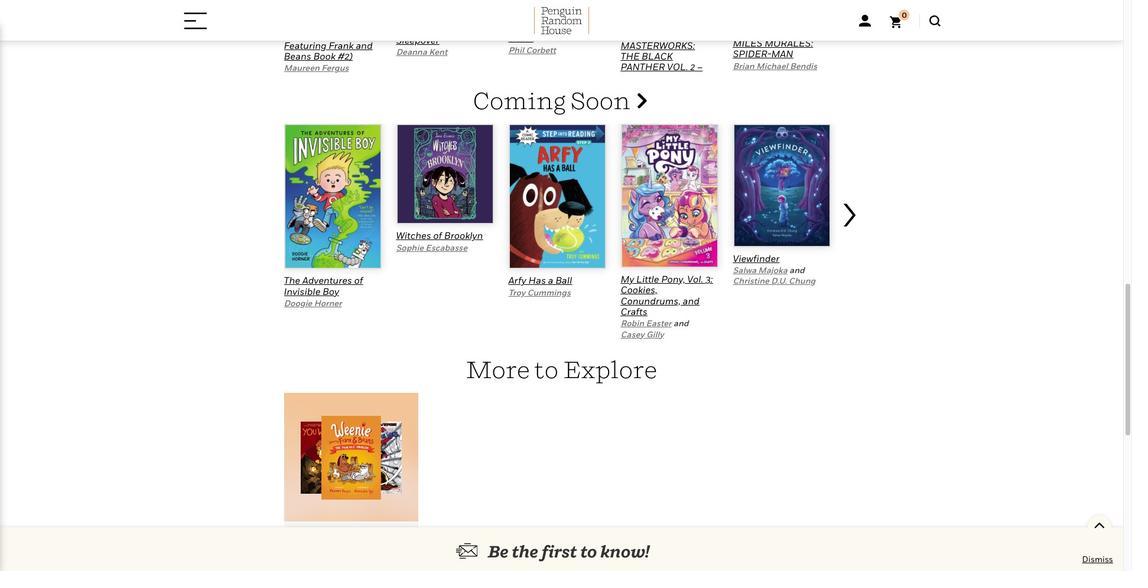 Task type: locate. For each thing, give the bounding box(es) containing it.
and inside the pancake problem (weenie featuring frank and beans book #2) maureen fergus
[[356, 39, 373, 51]]

the pancake problem (weenie featuring frank and beans book #2) maureen fergus
[[284, 18, 373, 73]]

coming soon link
[[473, 87, 647, 115]]

1 horizontal spatial of
[[433, 230, 442, 242]]

kent
[[429, 47, 447, 57]]

the up featuring
[[284, 18, 300, 29]]

problem
[[284, 29, 321, 40]]

doogie
[[284, 298, 312, 309]]

quest:
[[531, 21, 559, 33]]

witches of brooklyn sophie escabasse
[[396, 230, 483, 253]]

to right the more
[[535, 356, 559, 384]]

conundrums,
[[621, 295, 681, 307]]

and right #2)
[[356, 39, 373, 51]]

1 the from the top
[[284, 18, 300, 29]]

kitty quest: sinister sister phil corbett
[[508, 21, 595, 55]]

marshmallow
[[396, 13, 456, 24]]

miles
[[733, 37, 763, 49]]

deanna kent link
[[396, 47, 447, 57]]

masterworks:
[[621, 39, 695, 51]]

witches of brooklyn link
[[396, 230, 483, 242]]

the
[[512, 542, 538, 562]]

man
[[771, 48, 793, 60]]

brooklyn
[[444, 230, 483, 242]]

the pancake problem (weenie featuring frank and beans book #2) image
[[284, 0, 381, 12]]

boy
[[323, 286, 339, 298]]

the inside the pancake problem (weenie featuring frank and beans book #2) maureen fergus
[[284, 18, 300, 29]]

frank
[[329, 39, 354, 51]]

–
[[697, 61, 703, 73]]

penguin random house image
[[534, 7, 589, 34]]

fergus
[[322, 63, 349, 73]]

spider-
[[733, 48, 771, 60]]

1 horizontal spatial to
[[580, 542, 597, 562]]

salwa
[[733, 265, 756, 275]]

of inside witches of brooklyn sophie escabasse
[[433, 230, 442, 242]]

michael
[[756, 61, 788, 71]]

the pancake problem (weenie featuring frank and beans book #2) link
[[284, 18, 373, 62]]

and up chung
[[789, 265, 805, 275]]

robin easter link
[[621, 319, 672, 329]]

verse:
[[775, 26, 808, 38]]

viewfinder
[[733, 253, 780, 264]]

0 horizontal spatial to
[[535, 356, 559, 384]]

0 vertical spatial the
[[284, 18, 300, 29]]

the for the adventures of invisible boy
[[284, 275, 300, 287]]

the inside the adventures of invisible boy doogie horner
[[284, 275, 300, 287]]

marshmallow martians: museum sleepover image
[[396, 0, 494, 7]]

beans
[[284, 50, 311, 62]]

of
[[433, 230, 442, 242], [354, 275, 363, 287]]

bendis
[[790, 61, 817, 71]]

first
[[542, 542, 577, 562]]

chung
[[789, 276, 816, 286]]

0 horizontal spatial of
[[354, 275, 363, 287]]

shopping cart image
[[890, 10, 910, 28]]

and down vol. at the top of page
[[683, 295, 700, 307]]

1 vertical spatial of
[[354, 275, 363, 287]]

escabasse
[[426, 243, 467, 253]]

arfy
[[508, 275, 526, 287]]

the
[[621, 50, 640, 62]]

black
[[642, 50, 673, 62]]

arfy has a ball troy cummings
[[508, 275, 572, 298]]

of right boy
[[354, 275, 363, 287]]

of inside the adventures of invisible boy doogie horner
[[354, 275, 363, 287]]

to right first
[[580, 542, 597, 562]]

and
[[356, 39, 373, 51], [789, 265, 805, 275], [683, 295, 700, 307], [674, 319, 689, 329]]

dismiss
[[1082, 555, 1113, 565]]

horner
[[314, 298, 342, 309]]

kitty quest: sinister sister image
[[508, 0, 606, 16]]

adventures
[[302, 275, 352, 287]]

majoka
[[758, 265, 788, 275]]

0 vertical spatial of
[[433, 230, 442, 242]]

sophie
[[396, 243, 424, 253]]

› link
[[839, 175, 863, 340]]

maureen fergus link
[[284, 63, 349, 73]]

marshmallow martians: museum sleepover link
[[396, 13, 479, 46]]

1 vertical spatial the
[[284, 275, 300, 287]]

featuring
[[284, 39, 327, 51]]

a
[[548, 275, 553, 287]]

more to explore
[[466, 356, 657, 384]]

mighty marvel masterworks: the black panther vol. 2 – look homeward link
[[621, 29, 706, 84]]

my little pony, vol. 3: cookies, conundrums, and crafts image
[[621, 124, 718, 268]]

viewfinder link
[[733, 253, 780, 264]]

#2)
[[338, 50, 353, 62]]

sophie escabasse link
[[396, 243, 467, 253]]

ball
[[556, 275, 572, 287]]

my little pony, vol. 3: cookies, conundrums, and crafts link
[[621, 273, 713, 318]]

little
[[636, 273, 659, 285]]

the up doogie
[[284, 275, 300, 287]]

of up "sophie escabasse" link
[[433, 230, 442, 242]]

viewfinder image
[[733, 124, 830, 247]]

marvel-
[[733, 26, 775, 38]]

mighty marvel masterworks: the black panther vol. 2 - look homeward image
[[621, 0, 718, 23]]

invisible
[[284, 286, 320, 298]]

casey gilly link
[[621, 329, 664, 340]]

my
[[621, 273, 634, 285]]

kitty quest: sinister sister link
[[508, 21, 595, 44]]

›
[[839, 181, 859, 237]]

know!
[[600, 542, 650, 562]]

and inside viewfinder salwa majoka and christine d.u. chung
[[789, 265, 805, 275]]

2
[[690, 61, 695, 73]]

2 the from the top
[[284, 275, 300, 287]]

children's graphic novels image
[[301, 417, 402, 501]]

witches of brooklyn image
[[396, 124, 494, 225]]

deanna
[[396, 47, 427, 57]]

the adventures of invisible boy image
[[284, 124, 381, 270]]



Task type: vqa. For each thing, say whether or not it's contained in the screenshot.
Best Sellers link
no



Task type: describe. For each thing, give the bounding box(es) containing it.
sleepover
[[396, 34, 439, 46]]

museum
[[440, 23, 479, 35]]

kitty
[[508, 21, 529, 33]]

marvel-verse: miles morales: spider-man link
[[733, 26, 813, 60]]

look
[[621, 72, 647, 84]]

arfy has a ball link
[[508, 275, 572, 287]]

mighty marvel masterworks: the black panther vol. 2 – look homeward
[[621, 29, 706, 84]]

marvel
[[660, 29, 699, 40]]

cookies,
[[621, 284, 657, 296]]

sign in image
[[859, 15, 871, 27]]

vol.
[[687, 273, 703, 285]]

explore
[[563, 356, 657, 384]]

easter
[[646, 319, 672, 329]]

coming
[[473, 87, 566, 115]]

expand/collapse sign up banner image
[[1094, 516, 1105, 534]]

(weenie
[[323, 29, 359, 40]]

book
[[313, 50, 336, 62]]

morales:
[[765, 37, 813, 49]]

maureen
[[284, 63, 320, 73]]

corbett
[[526, 45, 556, 55]]

3:
[[705, 273, 713, 285]]

and right the easter
[[674, 319, 689, 329]]

phil corbett link
[[508, 45, 556, 55]]

martians:
[[396, 23, 438, 35]]

christine d.u. chung link
[[733, 276, 816, 286]]

search image
[[929, 15, 940, 26]]

coming soon
[[473, 87, 635, 115]]

pony,
[[661, 273, 685, 285]]

more
[[466, 356, 530, 384]]

my little pony, vol. 3: cookies, conundrums, and crafts robin easter and casey gilly
[[621, 273, 713, 340]]

doogie horner link
[[284, 298, 342, 309]]

brian michael bendis link
[[733, 61, 817, 71]]

cummings
[[527, 288, 571, 298]]

robin
[[621, 319, 644, 329]]

sister
[[508, 32, 534, 44]]

witches
[[396, 230, 431, 242]]

casey
[[621, 329, 644, 340]]

the for the pancake problem (weenie featuring frank and beans book #2)
[[284, 18, 300, 29]]

crafts
[[621, 306, 647, 318]]

troy
[[508, 288, 525, 298]]

1 vertical spatial to
[[580, 542, 597, 562]]

dismiss link
[[1082, 554, 1113, 566]]

christine
[[733, 276, 769, 286]]

sinister
[[561, 21, 595, 33]]

the adventures of invisible boy link
[[284, 275, 363, 298]]

gilly
[[646, 329, 664, 340]]

salwa majoka link
[[733, 265, 788, 275]]

be
[[488, 542, 509, 562]]

soon
[[571, 87, 631, 115]]

the adventures of invisible boy doogie horner
[[284, 275, 363, 309]]

arfy has a ball image
[[508, 124, 606, 270]]

phil
[[508, 45, 524, 55]]

vol.
[[667, 61, 688, 73]]

troy cummings link
[[508, 288, 571, 298]]

be the first to know!
[[488, 542, 650, 562]]

marvel-verse: miles morales: spider-man image
[[733, 0, 830, 21]]

has
[[529, 275, 546, 287]]

0 vertical spatial to
[[535, 356, 559, 384]]

d.u.
[[771, 276, 787, 286]]

pancake
[[302, 18, 340, 29]]

homeward
[[649, 72, 706, 84]]

mighty
[[621, 29, 658, 40]]

viewfinder salwa majoka and christine d.u. chung
[[733, 253, 816, 286]]

brian
[[733, 61, 754, 71]]



